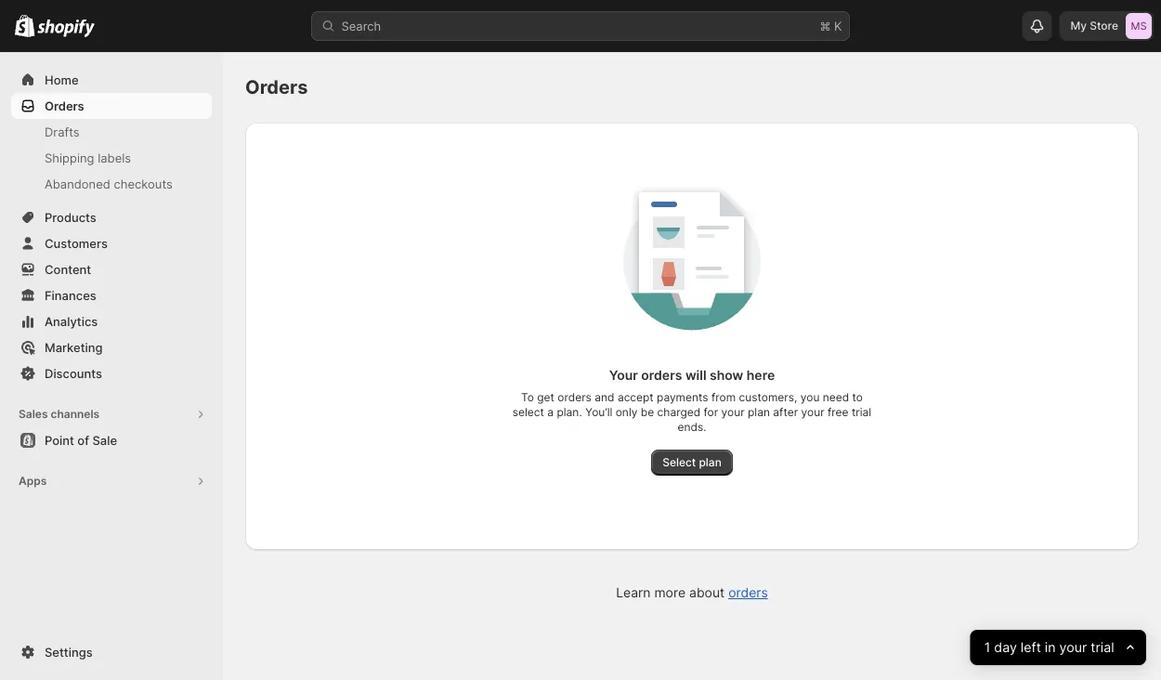 Task type: locate. For each thing, give the bounding box(es) containing it.
1 vertical spatial trial
[[1091, 640, 1115, 655]]

discounts link
[[11, 360, 212, 386]]

after
[[773, 406, 798, 419]]

discounts
[[45, 366, 102, 380]]

orders up payments
[[641, 367, 682, 383]]

finances link
[[11, 282, 212, 308]]

sales channels button
[[11, 401, 212, 427]]

drafts link
[[11, 119, 212, 145]]

select
[[513, 406, 544, 419]]

be
[[641, 406, 654, 419]]

my
[[1071, 19, 1087, 33]]

customers
[[45, 236, 108, 250]]

1 horizontal spatial your
[[801, 406, 825, 419]]

you'll
[[585, 406, 613, 419]]

your down from
[[722, 406, 745, 419]]

1 vertical spatial plan
[[699, 456, 722, 469]]

select plan
[[663, 456, 722, 469]]

shopify image
[[15, 14, 35, 37], [37, 19, 95, 38]]

1 horizontal spatial plan
[[748, 406, 770, 419]]

to
[[521, 391, 534, 404]]

your
[[722, 406, 745, 419], [801, 406, 825, 419], [1060, 640, 1087, 655]]

you
[[801, 391, 820, 404]]

your down you
[[801, 406, 825, 419]]

about
[[689, 585, 725, 601]]

orders up plan.
[[558, 391, 592, 404]]

trial
[[852, 406, 872, 419], [1091, 640, 1115, 655]]

channels
[[51, 407, 100, 421]]

trial right in
[[1091, 640, 1115, 655]]

learn more about orders
[[616, 585, 768, 601]]

1 day left in your trial button
[[971, 630, 1146, 665]]

1 vertical spatial orders
[[558, 391, 592, 404]]

orders right about
[[728, 585, 768, 601]]

abandoned checkouts
[[45, 177, 173, 191]]

finances
[[45, 288, 96, 302]]

2 horizontal spatial orders
[[728, 585, 768, 601]]

from
[[712, 391, 736, 404]]

point of sale link
[[11, 427, 212, 453]]

for
[[704, 406, 718, 419]]

1 horizontal spatial orders
[[245, 76, 308, 98]]

store
[[1090, 19, 1119, 33]]

orders
[[245, 76, 308, 98], [45, 98, 84, 113]]

plan right select
[[699, 456, 722, 469]]

plan
[[748, 406, 770, 419], [699, 456, 722, 469]]

point of sale
[[45, 433, 117, 447]]

shipping
[[45, 151, 94, 165]]

2 horizontal spatial your
[[1060, 640, 1087, 655]]

a
[[547, 406, 554, 419]]

more
[[654, 585, 686, 601]]

0 vertical spatial trial
[[852, 406, 872, 419]]

plan down customers,
[[748, 406, 770, 419]]

1 horizontal spatial orders
[[641, 367, 682, 383]]

show
[[710, 367, 744, 383]]

0 vertical spatial plan
[[748, 406, 770, 419]]

abandoned
[[45, 177, 110, 191]]

plan inside the your orders will show here to get orders and accept payments from customers, you need to select a plan. you'll only be charged for your plan after your free trial ends.
[[748, 406, 770, 419]]

need
[[823, 391, 849, 404]]

day
[[995, 640, 1017, 655]]

1
[[985, 640, 991, 655]]

select
[[663, 456, 696, 469]]

0 vertical spatial orders
[[641, 367, 682, 383]]

your right in
[[1060, 640, 1087, 655]]

customers link
[[11, 230, 212, 256]]

1 horizontal spatial trial
[[1091, 640, 1115, 655]]

of
[[77, 433, 89, 447]]

content link
[[11, 256, 212, 282]]

plan.
[[557, 406, 582, 419]]

trial down to
[[852, 406, 872, 419]]

orders
[[641, 367, 682, 383], [558, 391, 592, 404], [728, 585, 768, 601]]

⌘
[[820, 19, 831, 33]]

0 horizontal spatial plan
[[699, 456, 722, 469]]

orders link
[[728, 585, 768, 601]]

0 horizontal spatial trial
[[852, 406, 872, 419]]

analytics
[[45, 314, 98, 328]]

get
[[537, 391, 555, 404]]



Task type: vqa. For each thing, say whether or not it's contained in the screenshot.
THE SEARCH COLLECTIONS "text field"
no



Task type: describe. For each thing, give the bounding box(es) containing it.
k
[[834, 19, 842, 33]]

checkouts
[[114, 177, 173, 191]]

will
[[686, 367, 707, 383]]

trial inside dropdown button
[[1091, 640, 1115, 655]]

your orders will show here to get orders and accept payments from customers, you need to select a plan. you'll only be charged for your plan after your free trial ends.
[[513, 367, 872, 434]]

0 horizontal spatial shopify image
[[15, 14, 35, 37]]

your inside dropdown button
[[1060, 640, 1087, 655]]

settings link
[[11, 639, 212, 665]]

marketing
[[45, 340, 103, 354]]

analytics link
[[11, 308, 212, 334]]

and
[[595, 391, 615, 404]]

trial inside the your orders will show here to get orders and accept payments from customers, you need to select a plan. you'll only be charged for your plan after your free trial ends.
[[852, 406, 872, 419]]

payments
[[657, 391, 708, 404]]

plan inside select plan "link"
[[699, 456, 722, 469]]

my store
[[1071, 19, 1119, 33]]

⌘ k
[[820, 19, 842, 33]]

orders link
[[11, 93, 212, 119]]

settings
[[45, 645, 93, 659]]

labels
[[98, 151, 131, 165]]

left
[[1021, 640, 1042, 655]]

2 vertical spatial orders
[[728, 585, 768, 601]]

apps
[[19, 474, 47, 488]]

products link
[[11, 204, 212, 230]]

apps button
[[11, 468, 212, 494]]

only
[[616, 406, 638, 419]]

select plan link
[[651, 450, 733, 476]]

ends.
[[678, 420, 707, 434]]

abandoned checkouts link
[[11, 171, 212, 197]]

sales channels
[[19, 407, 100, 421]]

0 horizontal spatial your
[[722, 406, 745, 419]]

1 horizontal spatial shopify image
[[37, 19, 95, 38]]

my store image
[[1126, 13, 1152, 39]]

home link
[[11, 67, 212, 93]]

here
[[747, 367, 775, 383]]

free
[[828, 406, 849, 419]]

in
[[1045, 640, 1056, 655]]

shipping labels link
[[11, 145, 212, 171]]

sale
[[92, 433, 117, 447]]

content
[[45, 262, 91, 276]]

search
[[341, 19, 381, 33]]

drafts
[[45, 124, 80, 139]]

products
[[45, 210, 96, 224]]

learn
[[616, 585, 651, 601]]

marketing link
[[11, 334, 212, 360]]

charged
[[657, 406, 701, 419]]

1 day left in your trial
[[985, 640, 1115, 655]]

0 horizontal spatial orders
[[558, 391, 592, 404]]

home
[[45, 72, 79, 87]]

0 horizontal spatial orders
[[45, 98, 84, 113]]

point
[[45, 433, 74, 447]]

point of sale button
[[0, 427, 223, 453]]

accept
[[618, 391, 654, 404]]

your
[[609, 367, 638, 383]]

sales
[[19, 407, 48, 421]]

shipping labels
[[45, 151, 131, 165]]

customers,
[[739, 391, 798, 404]]

to
[[852, 391, 863, 404]]



